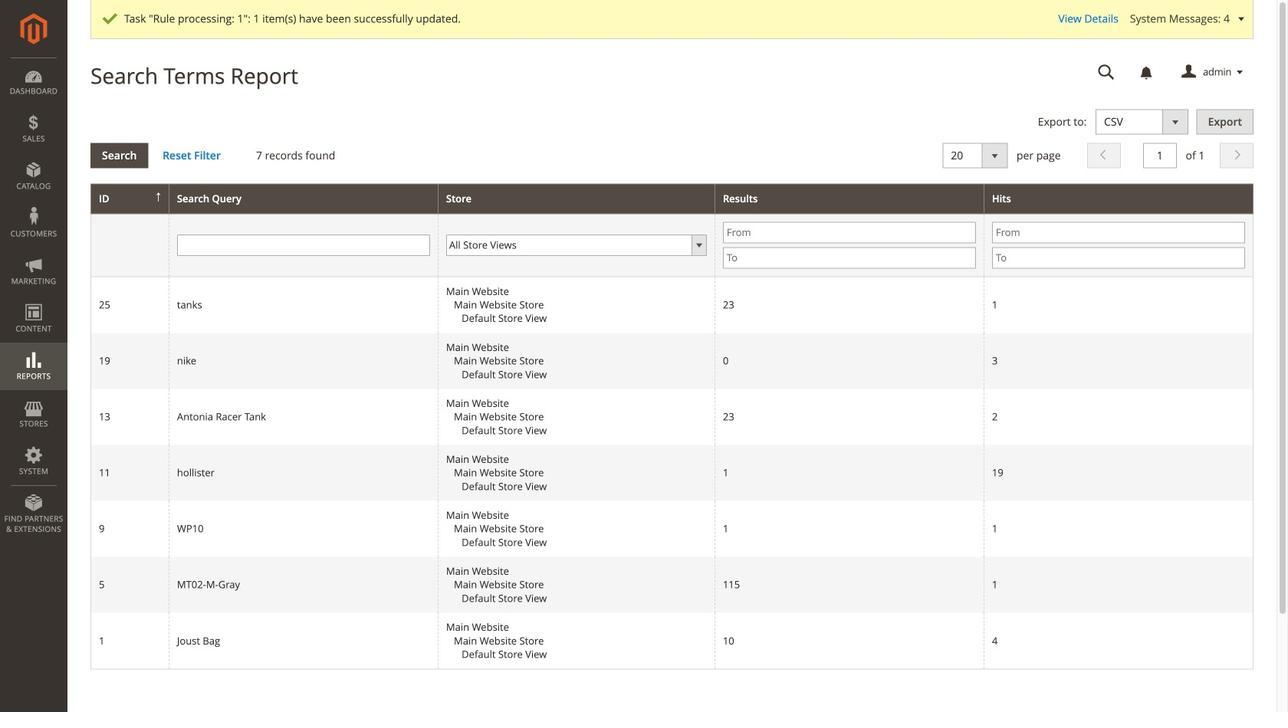 Task type: locate. For each thing, give the bounding box(es) containing it.
From text field
[[992, 222, 1245, 243]]

None text field
[[1143, 143, 1177, 168]]

None text field
[[1087, 59, 1126, 86], [177, 235, 430, 256], [1087, 59, 1126, 86], [177, 235, 430, 256]]

menu bar
[[0, 58, 67, 542]]

From text field
[[723, 222, 976, 243]]



Task type: describe. For each thing, give the bounding box(es) containing it.
To text field
[[992, 247, 1245, 269]]

To text field
[[723, 247, 976, 269]]

magento admin panel image
[[20, 13, 47, 44]]



